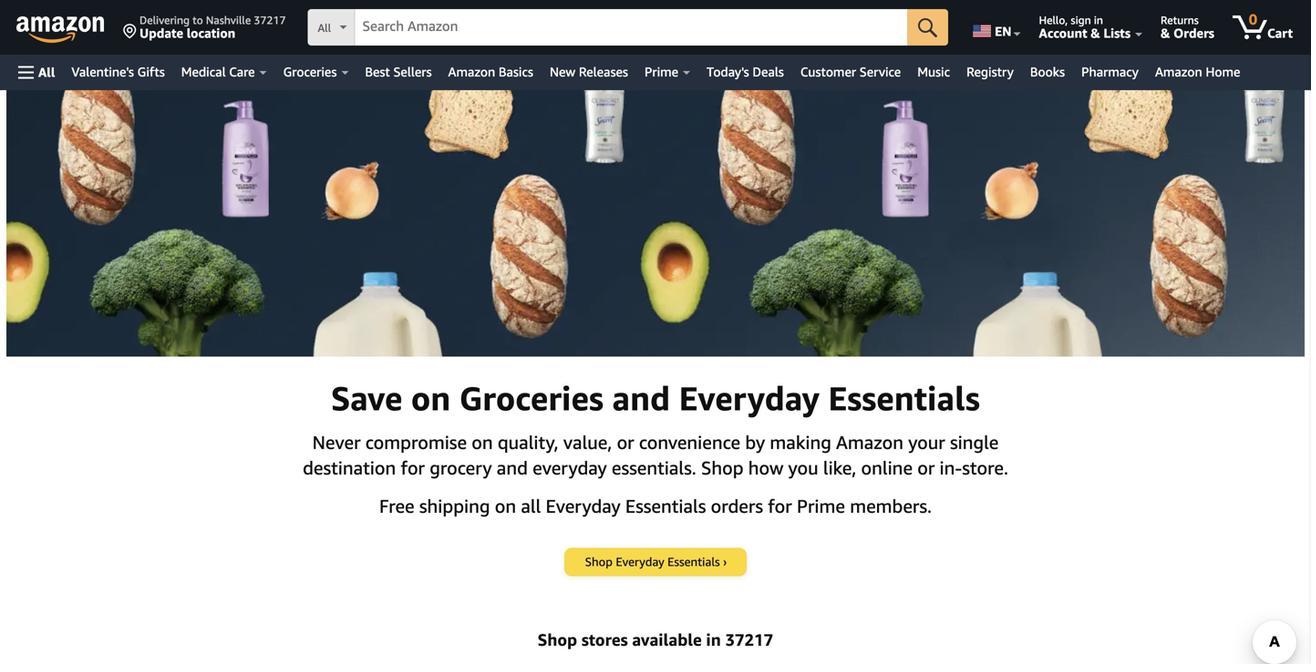Task type: vqa. For each thing, say whether or not it's contained in the screenshot.
or
yes



Task type: locate. For each thing, give the bounding box(es) containing it.
on for shipping
[[495, 496, 516, 517]]

amazon for amazon home
[[1155, 64, 1202, 79]]

everyday
[[679, 379, 820, 418], [546, 496, 621, 517], [616, 555, 664, 569]]

0 horizontal spatial for
[[401, 457, 425, 479]]

1 horizontal spatial amazon
[[836, 432, 904, 454]]

shop stores available in 37217
[[538, 631, 773, 650]]

orders
[[711, 496, 763, 517]]

1 horizontal spatial all
[[318, 21, 331, 34]]

1 horizontal spatial 37217
[[725, 631, 773, 650]]

1 vertical spatial essentials
[[625, 496, 706, 517]]

in inside heading
[[706, 631, 721, 650]]

0 vertical spatial in
[[1094, 14, 1103, 26]]

best
[[365, 64, 390, 79]]

customer service
[[800, 64, 901, 79]]

0 horizontal spatial 37217
[[254, 14, 286, 26]]

groceries up quality,
[[459, 379, 604, 418]]

sign
[[1071, 14, 1091, 26]]

in right sign
[[1094, 14, 1103, 26]]

amazon
[[448, 64, 495, 79], [1155, 64, 1202, 79], [836, 432, 904, 454]]

1 horizontal spatial prime
[[797, 496, 845, 517]]

0 horizontal spatial amazon
[[448, 64, 495, 79]]

on up 'compromise'
[[411, 379, 451, 418]]

valentine's gifts link
[[63, 59, 173, 85]]

1 horizontal spatial &
[[1161, 26, 1170, 41]]

1 horizontal spatial groceries
[[459, 379, 604, 418]]

prime link
[[636, 59, 699, 85]]

2 horizontal spatial on
[[495, 496, 516, 517]]

1 vertical spatial and
[[497, 457, 528, 479]]

0 horizontal spatial in
[[706, 631, 721, 650]]

update
[[140, 26, 183, 41]]

and up never compromise on quality, value, or convenience by making amazon your single destination for grocery and everyday essentials. shop how you like,  online or in-store.
[[612, 379, 670, 418]]

essentials down essentials.
[[625, 496, 706, 517]]

& inside returns & orders
[[1161, 26, 1170, 41]]

1 vertical spatial 37217
[[725, 631, 773, 650]]

0 vertical spatial groceries
[[283, 64, 337, 79]]

2 horizontal spatial shop
[[701, 457, 744, 479]]

all inside "search box"
[[318, 21, 331, 34]]

All search field
[[308, 9, 948, 47]]

1 vertical spatial shop
[[585, 555, 613, 569]]

1 vertical spatial or
[[918, 457, 935, 479]]

valentine's gifts
[[72, 64, 165, 79]]

0 horizontal spatial shop
[[538, 631, 577, 650]]

amazon basics link
[[440, 59, 542, 85]]

2 vertical spatial shop
[[538, 631, 577, 650]]

groceries left best
[[283, 64, 337, 79]]

everyday down free shipping on all everyday essentials orders for prime members. on the bottom
[[616, 555, 664, 569]]

prime
[[645, 64, 678, 79], [797, 496, 845, 517]]

shop everyday essentials ›
[[585, 555, 727, 569]]

or right value,
[[617, 432, 634, 454]]

cart
[[1267, 26, 1293, 41]]

essentials for and
[[828, 379, 980, 418]]

for down the how
[[768, 496, 792, 517]]

0 horizontal spatial &
[[1091, 26, 1100, 41]]

amazon down the orders
[[1155, 64, 1202, 79]]

deals
[[753, 64, 784, 79]]

your
[[908, 432, 945, 454]]

orders
[[1174, 26, 1215, 41]]

or
[[617, 432, 634, 454], [918, 457, 935, 479]]

everyday for all
[[546, 496, 621, 517]]

in
[[1094, 14, 1103, 26], [706, 631, 721, 650]]

registry link
[[958, 59, 1022, 85]]

essentials
[[828, 379, 980, 418], [625, 496, 706, 517], [668, 555, 720, 569]]

all
[[521, 496, 541, 517]]

amazon image
[[16, 16, 105, 44]]

amazon left basics
[[448, 64, 495, 79]]

making
[[770, 432, 831, 454]]

available
[[632, 631, 702, 650]]

and down quality,
[[497, 457, 528, 479]]

essentials left the ›
[[668, 555, 720, 569]]

0 vertical spatial and
[[612, 379, 670, 418]]

on up grocery
[[472, 432, 493, 454]]

& for returns
[[1161, 26, 1170, 41]]

all
[[318, 21, 331, 34], [38, 65, 55, 80]]

37217
[[254, 14, 286, 26], [725, 631, 773, 650]]

1 vertical spatial all
[[38, 65, 55, 80]]

0 horizontal spatial all
[[38, 65, 55, 80]]

0 vertical spatial for
[[401, 457, 425, 479]]

to
[[193, 14, 203, 26]]

on inside never compromise on quality, value, or convenience by making amazon your single destination for grocery and everyday essentials. shop how you like,  online or in-store.
[[472, 432, 493, 454]]

1 & from the left
[[1091, 26, 1100, 41]]

all inside button
[[38, 65, 55, 80]]

0 vertical spatial or
[[617, 432, 634, 454]]

all down amazon image
[[38, 65, 55, 80]]

on left all
[[495, 496, 516, 517]]

1 vertical spatial everyday
[[546, 496, 621, 517]]

& left the orders
[[1161, 26, 1170, 41]]

shop up orders
[[701, 457, 744, 479]]

sellers
[[393, 64, 432, 79]]

1 vertical spatial for
[[768, 496, 792, 517]]

amazon inside never compromise on quality, value, or convenience by making amazon your single destination for grocery and everyday essentials. shop how you like,  online or in-store.
[[836, 432, 904, 454]]

in right available
[[706, 631, 721, 650]]

1 vertical spatial in
[[706, 631, 721, 650]]

2 & from the left
[[1161, 26, 1170, 41]]

1 vertical spatial prime
[[797, 496, 845, 517]]

37217 inside heading
[[725, 631, 773, 650]]

1 horizontal spatial or
[[918, 457, 935, 479]]

lists
[[1104, 26, 1131, 41]]

prime down search amazon text box
[[645, 64, 678, 79]]

amazon for amazon basics
[[448, 64, 495, 79]]

prime down you
[[797, 496, 845, 517]]

1 horizontal spatial and
[[612, 379, 670, 418]]

en link
[[962, 5, 1029, 50]]

nashville
[[206, 14, 251, 26]]

essentials up your
[[828, 379, 980, 418]]

1 horizontal spatial shop
[[585, 555, 613, 569]]

2 horizontal spatial amazon
[[1155, 64, 1202, 79]]

books link
[[1022, 59, 1073, 85]]

all up groceries link
[[318, 21, 331, 34]]

groceries inside navigation navigation
[[283, 64, 337, 79]]

navigation navigation
[[0, 0, 1311, 90]]

0 vertical spatial everyday
[[679, 379, 820, 418]]

on
[[411, 379, 451, 418], [472, 432, 493, 454], [495, 496, 516, 517]]

and inside never compromise on quality, value, or convenience by making amazon your single destination for grocery and everyday essentials. shop how you like,  online or in-store.
[[497, 457, 528, 479]]

for down 'compromise'
[[401, 457, 425, 479]]

37217 right nashville
[[254, 14, 286, 26]]

music link
[[909, 59, 958, 85]]

hello,
[[1039, 14, 1068, 26]]

& left lists
[[1091, 26, 1100, 41]]

like,
[[823, 457, 856, 479]]

and
[[612, 379, 670, 418], [497, 457, 528, 479]]

0 vertical spatial 37217
[[254, 14, 286, 26]]

shop inside heading
[[538, 631, 577, 650]]

single
[[950, 432, 999, 454]]

1 horizontal spatial on
[[472, 432, 493, 454]]

0 vertical spatial essentials
[[828, 379, 980, 418]]

delivering
[[140, 14, 190, 26]]

or left in-
[[918, 457, 935, 479]]

0 horizontal spatial on
[[411, 379, 451, 418]]

groceries
[[283, 64, 337, 79], [459, 379, 604, 418]]

never compromise on quality, value, or convenience by making amazon your single destination for grocery and everyday essentials. shop how you like,  online or in-store.
[[303, 432, 1008, 479]]

2 vertical spatial on
[[495, 496, 516, 517]]

amazon up online
[[836, 432, 904, 454]]

&
[[1091, 26, 1100, 41], [1161, 26, 1170, 41]]

value,
[[563, 432, 612, 454]]

customer service link
[[792, 59, 909, 85]]

shop for essentials
[[585, 555, 613, 569]]

1 horizontal spatial in
[[1094, 14, 1103, 26]]

in inside navigation navigation
[[1094, 14, 1103, 26]]

37217 down the ›
[[725, 631, 773, 650]]

music
[[917, 64, 950, 79]]

None submit
[[907, 9, 948, 46]]

1 vertical spatial groceries
[[459, 379, 604, 418]]

0 vertical spatial shop
[[701, 457, 744, 479]]

best sellers
[[365, 64, 432, 79]]

everyday down everyday at the bottom left of page
[[546, 496, 621, 517]]

0 vertical spatial prime
[[645, 64, 678, 79]]

new releases link
[[542, 59, 636, 85]]

everyday up 'by'
[[679, 379, 820, 418]]

0 vertical spatial all
[[318, 21, 331, 34]]

0 horizontal spatial groceries
[[283, 64, 337, 79]]

1 vertical spatial on
[[472, 432, 493, 454]]

shop left the stores
[[538, 631, 577, 650]]

medical care link
[[173, 59, 275, 85]]

shop up the stores
[[585, 555, 613, 569]]

0 horizontal spatial prime
[[645, 64, 678, 79]]

0 horizontal spatial and
[[497, 457, 528, 479]]



Task type: describe. For each thing, give the bounding box(es) containing it.
medical care
[[181, 64, 255, 79]]

save on groceries and everyday essentials
[[331, 379, 980, 418]]

amazon basics
[[448, 64, 533, 79]]

pharmacy link
[[1073, 59, 1147, 85]]

returns
[[1161, 14, 1199, 26]]

quality,
[[498, 432, 559, 454]]

compromise
[[365, 432, 467, 454]]

0 vertical spatial on
[[411, 379, 451, 418]]

how
[[748, 457, 784, 479]]

shop for available
[[538, 631, 577, 650]]

store.
[[962, 457, 1008, 479]]

convenience
[[639, 432, 741, 454]]

members.
[[850, 496, 932, 517]]

hello, sign in
[[1039, 14, 1103, 26]]

en
[[995, 24, 1012, 39]]

account
[[1039, 26, 1087, 41]]

›
[[723, 555, 727, 569]]

essentials for all
[[625, 496, 706, 517]]

account & lists
[[1039, 26, 1131, 41]]

Search Amazon text field
[[355, 10, 907, 45]]

free shipping on all everyday essentials orders for prime members.
[[379, 496, 932, 517]]

today's
[[707, 64, 749, 79]]

2 vertical spatial everyday
[[616, 555, 664, 569]]

service
[[860, 64, 901, 79]]

groceries link
[[275, 59, 357, 85]]

gifts
[[137, 64, 165, 79]]

in-
[[940, 457, 962, 479]]

by
[[745, 432, 765, 454]]

customer
[[800, 64, 856, 79]]

destination
[[303, 457, 396, 479]]

best sellers link
[[357, 59, 440, 85]]

releases
[[579, 64, 628, 79]]

shop stores available in 37217 heading
[[13, 630, 1298, 655]]

0
[[1249, 10, 1258, 28]]

online
[[861, 457, 913, 479]]

new
[[550, 64, 576, 79]]

on for compromise
[[472, 432, 493, 454]]

shop inside never compromise on quality, value, or convenience by making amazon your single destination for grocery and everyday essentials. shop how you like,  online or in-store.
[[701, 457, 744, 479]]

everyday
[[533, 457, 607, 479]]

37217 inside delivering to nashville 37217 update location
[[254, 14, 286, 26]]

amazon home
[[1155, 64, 1240, 79]]

care
[[229, 64, 255, 79]]

home
[[1206, 64, 1240, 79]]

pharmacy
[[1082, 64, 1139, 79]]

medical
[[181, 64, 226, 79]]

amazon home link
[[1147, 59, 1249, 85]]

stores
[[582, 631, 628, 650]]

returns & orders
[[1161, 14, 1215, 41]]

shipping
[[419, 496, 490, 517]]

everyday for and
[[679, 379, 820, 418]]

none submit inside the all "search box"
[[907, 9, 948, 46]]

new releases
[[550, 64, 628, 79]]

save
[[331, 379, 403, 418]]

valentine's
[[72, 64, 134, 79]]

location
[[187, 26, 235, 41]]

shop everyday essentials › link
[[565, 549, 746, 576]]

today's deals link
[[699, 59, 792, 85]]

basics
[[499, 64, 533, 79]]

1 horizontal spatial for
[[768, 496, 792, 517]]

today's deals
[[707, 64, 784, 79]]

never
[[312, 432, 361, 454]]

prime inside navigation navigation
[[645, 64, 678, 79]]

save on groceries and everyday essentials image
[[6, 90, 1305, 357]]

free
[[379, 496, 415, 517]]

for inside never compromise on quality, value, or convenience by making amazon your single destination for grocery and everyday essentials. shop how you like,  online or in-store.
[[401, 457, 425, 479]]

0 horizontal spatial or
[[617, 432, 634, 454]]

& for account
[[1091, 26, 1100, 41]]

books
[[1030, 64, 1065, 79]]

grocery
[[430, 457, 492, 479]]

registry
[[967, 64, 1014, 79]]

all button
[[10, 55, 63, 90]]

delivering to nashville 37217 update location
[[140, 14, 286, 41]]

you
[[788, 457, 819, 479]]

essentials.
[[612, 457, 696, 479]]

2 vertical spatial essentials
[[668, 555, 720, 569]]



